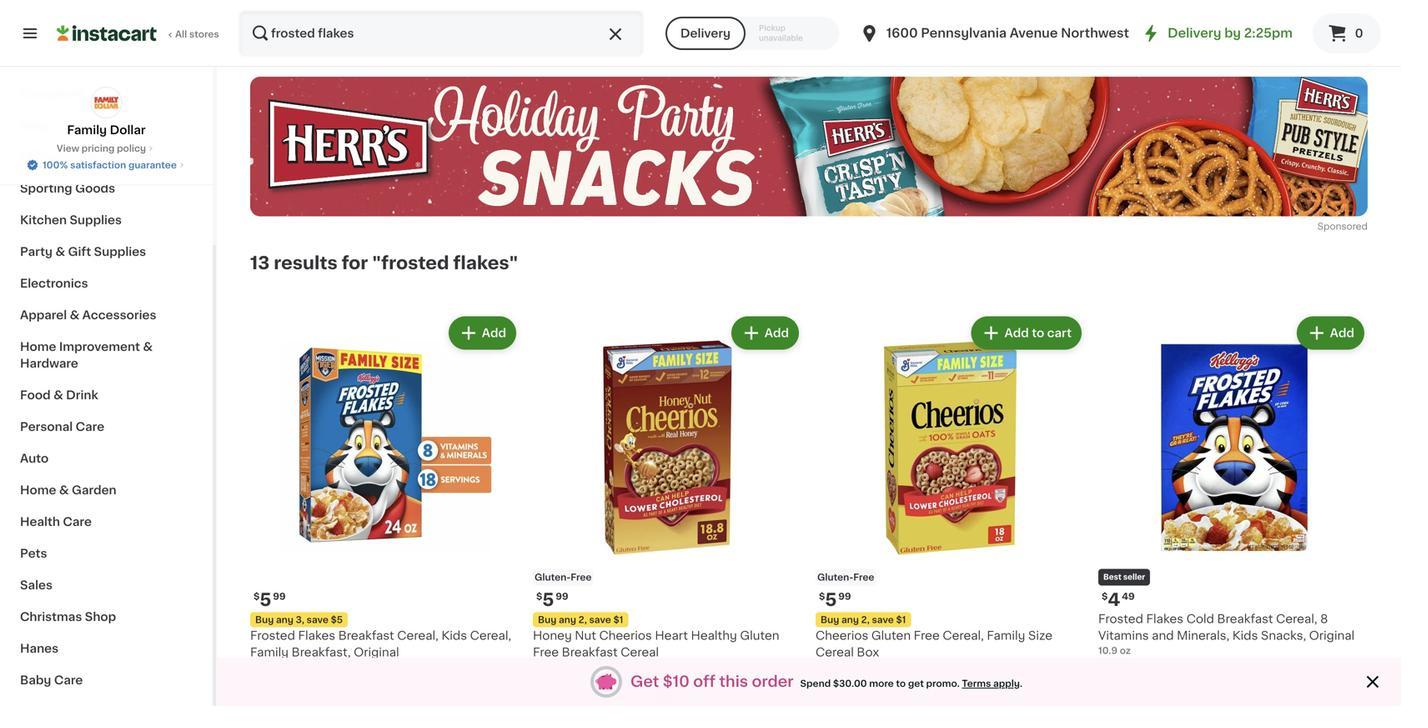 Task type: locate. For each thing, give the bounding box(es) containing it.
1 save from the left
[[307, 616, 329, 625]]

oz down vitamins
[[1120, 646, 1131, 656]]

vitamins
[[1098, 630, 1149, 642]]

add button
[[450, 318, 515, 348], [733, 318, 797, 348], [1016, 318, 1080, 348], [1298, 318, 1363, 348]]

any
[[276, 616, 294, 625], [559, 616, 576, 625], [842, 616, 859, 625]]

1 2, from the left
[[578, 616, 587, 625]]

0 horizontal spatial save
[[307, 616, 329, 625]]

1 horizontal spatial original
[[1309, 630, 1355, 642]]

home & garden link
[[10, 475, 203, 506]]

christmas shop
[[20, 611, 116, 623]]

1 add button from the left
[[450, 318, 515, 348]]

buy any 2, save $1 for gluten
[[821, 616, 906, 625]]

1 gluten from the left
[[740, 630, 779, 642]]

cereal up get $10 off this order spend $30.00 more to get promo. terms apply .
[[816, 647, 854, 658]]

2, up the box
[[861, 616, 870, 625]]

99 for frosted
[[273, 592, 286, 601]]

free up the box
[[853, 573, 874, 582]]

delivery for delivery by 2:25pm
[[1168, 27, 1221, 39]]

2 horizontal spatial breakfast
[[1217, 613, 1273, 625]]

buy any 2, save $1 up the box
[[821, 616, 906, 625]]

1 kids from the left
[[441, 630, 467, 642]]

1 gluten- from the left
[[535, 573, 571, 582]]

2 $ from the left
[[536, 592, 542, 601]]

2 5 from the left
[[542, 591, 554, 609]]

2 vertical spatial family
[[250, 647, 289, 658]]

3 $ from the left
[[819, 592, 825, 601]]

1 horizontal spatial cereal
[[816, 647, 854, 658]]

0 horizontal spatial buy
[[255, 616, 274, 625]]

care inside personal care link
[[76, 421, 104, 433]]

0 vertical spatial family
[[67, 124, 107, 136]]

2 baby from the top
[[20, 675, 51, 686]]

3 buy from the left
[[821, 616, 839, 625]]

1 5 from the left
[[260, 591, 271, 609]]

auto link
[[10, 443, 203, 475]]

home improvement & hardware
[[20, 341, 153, 369]]

None search field
[[239, 10, 644, 57]]

1 horizontal spatial gluten-free
[[817, 573, 874, 582]]

any up honey
[[559, 616, 576, 625]]

flakes"
[[453, 254, 518, 272]]

oz inside frosted flakes cold breakfast cereal, 8 vitamins and minerals, kids snacks, original 10.9 oz
[[1120, 646, 1131, 656]]

cereal up "get"
[[621, 647, 659, 658]]

free up get
[[914, 630, 940, 642]]

care down hanes
[[54, 675, 83, 686]]

2:25pm
[[1244, 27, 1293, 39]]

1600 pennsylvania avenue northwest button
[[860, 10, 1129, 57]]

care for health care
[[63, 516, 92, 528]]

add button for cereal,
[[450, 318, 515, 348]]

(3.38k)
[[595, 665, 629, 674]]

home for home improvement & hardware
[[20, 341, 56, 353]]

1 horizontal spatial frosted
[[1098, 613, 1143, 625]]

2 2, from the left
[[861, 616, 870, 625]]

& for gift
[[55, 246, 65, 258]]

2 horizontal spatial save
[[872, 616, 894, 625]]

1 horizontal spatial buy
[[538, 616, 557, 625]]

2, up nut
[[578, 616, 587, 625]]

free down honey
[[533, 647, 559, 658]]

oz right 18
[[828, 678, 839, 688]]

frosted down buy any 3, save $5
[[250, 630, 295, 642]]

3 save from the left
[[872, 616, 894, 625]]

& inside the office & craft link
[[61, 151, 71, 163]]

satisfaction
[[70, 161, 126, 170]]

party & gift supplies link
[[10, 236, 203, 268]]

1 buy from the left
[[255, 616, 274, 625]]

0 horizontal spatial buy any 2, save $1
[[538, 616, 623, 625]]

1 horizontal spatial buy any 2, save $1
[[821, 616, 906, 625]]

minerals,
[[1177, 630, 1230, 642]]

0 vertical spatial frosted
[[1098, 613, 1143, 625]]

save
[[307, 616, 329, 625], [589, 616, 611, 625], [872, 616, 894, 625]]

0 horizontal spatial 99
[[273, 592, 286, 601]]

box
[[857, 647, 879, 658]]

1 vertical spatial breakfast
[[338, 630, 394, 642]]

$1 for cheerios
[[613, 616, 623, 625]]

northwest
[[1061, 27, 1129, 39]]

1 vertical spatial home
[[20, 485, 56, 496]]

2 99 from the left
[[556, 592, 568, 601]]

best seller
[[1103, 574, 1145, 581]]

buy up get $10 off this order spend $30.00 more to get promo. terms apply .
[[821, 616, 839, 625]]

gluten-free up the box
[[817, 573, 874, 582]]

$ 5 99 up honey
[[536, 591, 568, 609]]

$ 5 99 for honey nut cheerios heart healthy gluten free breakfast cereal
[[536, 591, 568, 609]]

family down buy any 3, save $5
[[250, 647, 289, 658]]

4 $ from the left
[[1102, 592, 1108, 601]]

craft
[[73, 151, 105, 163]]

0 horizontal spatial oz
[[828, 678, 839, 688]]

cheerios up the box
[[816, 630, 869, 642]]

2 vertical spatial breakfast
[[562, 647, 618, 658]]

1 baby from the top
[[20, 119, 51, 131]]

100% satisfaction guarantee button
[[26, 155, 187, 172]]

supplies down goods
[[70, 214, 122, 226]]

0 vertical spatial flakes
[[1146, 613, 1184, 625]]

care down home & garden
[[63, 516, 92, 528]]

0 vertical spatial home
[[20, 341, 56, 353]]

1 horizontal spatial kids
[[1233, 630, 1258, 642]]

2 vertical spatial care
[[54, 675, 83, 686]]

1 vertical spatial frosted
[[250, 630, 295, 642]]

frosted inside frosted flakes cold breakfast cereal, 8 vitamins and minerals, kids snacks, original 10.9 oz
[[1098, 613, 1143, 625]]

this
[[719, 675, 748, 689]]

& for drink
[[53, 389, 63, 401]]

care for personal care
[[76, 421, 104, 433]]

0 horizontal spatial gluten
[[740, 630, 779, 642]]

view pricing policy
[[57, 144, 146, 153]]

99
[[273, 592, 286, 601], [556, 592, 568, 601], [838, 592, 851, 601]]

to
[[896, 679, 906, 688]]

0 horizontal spatial flakes
[[298, 630, 335, 642]]

add
[[482, 327, 506, 339], [765, 327, 789, 339], [1047, 327, 1072, 339], [1330, 327, 1354, 339]]

household link
[[10, 78, 203, 109]]

original inside frosted flakes breakfast cereal, kids cereal, family breakfast, original
[[354, 647, 399, 658]]

apparel & accessories
[[20, 309, 156, 321]]

2 add from the left
[[765, 327, 789, 339]]

2 $1 from the left
[[896, 616, 906, 625]]

10.9
[[1098, 646, 1118, 656]]

5 for cheerios
[[825, 591, 837, 609]]

cheerios gluten free cereal, family size cereal box
[[816, 630, 1053, 658]]

5
[[260, 591, 271, 609], [542, 591, 554, 609], [825, 591, 837, 609]]

breakfast inside the honey nut cheerios heart healthy gluten free breakfast cereal
[[562, 647, 618, 658]]

1 vertical spatial care
[[63, 516, 92, 528]]

& left craft
[[61, 151, 71, 163]]

home inside home improvement & hardware
[[20, 341, 56, 353]]

1 gluten-free from the left
[[535, 573, 592, 582]]

1 horizontal spatial family
[[250, 647, 289, 658]]

pricing
[[82, 144, 115, 153]]

0 horizontal spatial any
[[276, 616, 294, 625]]

0 horizontal spatial gluten-
[[535, 573, 571, 582]]

1 horizontal spatial gluten
[[871, 630, 911, 642]]

electronics
[[20, 278, 88, 289]]

$1 up the honey nut cheerios heart healthy gluten free breakfast cereal
[[613, 616, 623, 625]]

1 vertical spatial original
[[354, 647, 399, 658]]

5 up honey
[[542, 591, 554, 609]]

1 horizontal spatial save
[[589, 616, 611, 625]]

$ 5 99 up buy any 3, save $5
[[254, 591, 286, 609]]

1 horizontal spatial any
[[559, 616, 576, 625]]

1 $ from the left
[[254, 592, 260, 601]]

& right apparel
[[70, 309, 79, 321]]

care inside baby care link
[[54, 675, 83, 686]]

1 horizontal spatial oz
[[1120, 646, 1131, 656]]

delivery by 2:25pm link
[[1141, 23, 1293, 43]]

flakes for breakfast,
[[298, 630, 335, 642]]

1 vertical spatial family
[[987, 630, 1025, 642]]

2 save from the left
[[589, 616, 611, 625]]

product group containing 4
[[1098, 313, 1368, 658]]

2 $ 5 99 from the left
[[536, 591, 568, 609]]

breakfast down nut
[[562, 647, 618, 658]]

1 any from the left
[[276, 616, 294, 625]]

gluten right healthy
[[740, 630, 779, 642]]

0 horizontal spatial 5
[[260, 591, 271, 609]]

2 home from the top
[[20, 485, 56, 496]]

2 kids from the left
[[1233, 630, 1258, 642]]

save for flakes
[[307, 616, 329, 625]]

frosted inside frosted flakes breakfast cereal, kids cereal, family breakfast, original
[[250, 630, 295, 642]]

delivery inside button
[[680, 28, 731, 39]]

4
[[1108, 591, 1120, 609]]

1 horizontal spatial flakes
[[1146, 613, 1184, 625]]

& down accessories
[[143, 341, 153, 353]]

care down drink
[[76, 421, 104, 433]]

breakfast
[[1217, 613, 1273, 625], [338, 630, 394, 642], [562, 647, 618, 658]]

1 vertical spatial supplies
[[94, 246, 146, 258]]

1 product group from the left
[[250, 313, 520, 706]]

& left gift
[[55, 246, 65, 258]]

2 horizontal spatial family
[[987, 630, 1025, 642]]

2 gluten-free from the left
[[817, 573, 874, 582]]

kitchen
[[20, 214, 67, 226]]

seller
[[1123, 574, 1145, 581]]

gluten up the box
[[871, 630, 911, 642]]

baby up the office
[[20, 119, 51, 131]]

2 cheerios from the left
[[816, 630, 869, 642]]

gluten- for cheerios
[[817, 573, 853, 582]]

any for cheerios
[[842, 616, 859, 625]]

flakes up breakfast,
[[298, 630, 335, 642]]

1 buy any 2, save $1 from the left
[[538, 616, 623, 625]]

2 horizontal spatial 99
[[838, 592, 851, 601]]

0 horizontal spatial original
[[354, 647, 399, 658]]

home & garden
[[20, 485, 116, 496]]

instacart logo image
[[57, 23, 157, 43]]

flakes up and
[[1146, 613, 1184, 625]]

1 horizontal spatial $1
[[896, 616, 906, 625]]

1 vertical spatial flakes
[[298, 630, 335, 642]]

2 horizontal spatial any
[[842, 616, 859, 625]]

5 up get $10 off this order spend $30.00 more to get promo. terms apply .
[[825, 591, 837, 609]]

christmas shop link
[[10, 601, 203, 633]]

2 horizontal spatial 5
[[825, 591, 837, 609]]

save for nut
[[589, 616, 611, 625]]

2 add button from the left
[[733, 318, 797, 348]]

0 horizontal spatial family
[[67, 124, 107, 136]]

family left size
[[987, 630, 1025, 642]]

get $10 off this order status
[[624, 674, 1029, 691]]

3 add button from the left
[[1016, 318, 1080, 348]]

any up the box
[[842, 616, 859, 625]]

flakes inside frosted flakes breakfast cereal, kids cereal, family breakfast, original
[[298, 630, 335, 642]]

$ for frosted flakes breakfast cereal, kids cereal, family breakfast, original
[[254, 592, 260, 601]]

frosted for vitamins
[[1098, 613, 1143, 625]]

save up nut
[[589, 616, 611, 625]]

1 cheerios from the left
[[599, 630, 652, 642]]

& right the food
[[53, 389, 63, 401]]

0 vertical spatial baby
[[20, 119, 51, 131]]

0 vertical spatial breakfast
[[1217, 613, 1273, 625]]

3 99 from the left
[[838, 592, 851, 601]]

spo
[[1318, 222, 1336, 231]]

baby care link
[[10, 665, 203, 696]]

garden
[[72, 485, 116, 496]]

2 cereal from the left
[[816, 647, 854, 658]]

0 vertical spatial care
[[76, 421, 104, 433]]

gluten-free up honey
[[535, 573, 592, 582]]

baby care
[[20, 675, 83, 686]]

original down the 8
[[1309, 630, 1355, 642]]

2 gluten- from the left
[[817, 573, 853, 582]]

honey nut cheerios heart healthy gluten free breakfast cereal
[[533, 630, 779, 658]]

christmas
[[20, 611, 82, 623]]

breakfast down $5 at the bottom
[[338, 630, 394, 642]]

add for size
[[1047, 327, 1072, 339]]

flakes inside frosted flakes cold breakfast cereal, 8 vitamins and minerals, kids snacks, original 10.9 oz
[[1146, 613, 1184, 625]]

any left the 3,
[[276, 616, 294, 625]]

$ 5 99 up get $10 off this order spend $30.00 more to get promo. terms apply .
[[819, 591, 851, 609]]

free inside cheerios gluten free cereal, family size cereal box
[[914, 630, 940, 642]]

& inside food & drink link
[[53, 389, 63, 401]]

1 horizontal spatial 5
[[542, 591, 554, 609]]

& inside home & garden link
[[59, 485, 69, 496]]

& left 'garden' at left
[[59, 485, 69, 496]]

0 horizontal spatial cereal
[[621, 647, 659, 658]]

0 horizontal spatial $ 5 99
[[254, 591, 286, 609]]

honey
[[533, 630, 572, 642]]

cereal, inside frosted flakes cold breakfast cereal, 8 vitamins and minerals, kids snacks, original 10.9 oz
[[1276, 613, 1317, 625]]

care inside 'health care' link
[[63, 516, 92, 528]]

0 horizontal spatial $1
[[613, 616, 623, 625]]

buy for frosted flakes breakfast cereal, kids cereal, family breakfast, original
[[255, 616, 274, 625]]

3 any from the left
[[842, 616, 859, 625]]

1 horizontal spatial cheerios
[[816, 630, 869, 642]]

frosted for family
[[250, 630, 295, 642]]

flakes
[[1146, 613, 1184, 625], [298, 630, 335, 642]]

breakfast up snacks,
[[1217, 613, 1273, 625]]

1 horizontal spatial delivery
[[1168, 27, 1221, 39]]

3 $ 5 99 from the left
[[819, 591, 851, 609]]

more
[[869, 679, 894, 688]]

family dollar logo image
[[90, 87, 122, 118]]

goods
[[75, 183, 115, 194]]

0 vertical spatial supplies
[[70, 214, 122, 226]]

1 horizontal spatial 99
[[556, 592, 568, 601]]

3 add from the left
[[1047, 327, 1072, 339]]

0 vertical spatial oz
[[1120, 646, 1131, 656]]

& for garden
[[59, 485, 69, 496]]

baby down hanes
[[20, 675, 51, 686]]

free
[[571, 573, 592, 582], [853, 573, 874, 582], [914, 630, 940, 642], [533, 647, 559, 658]]

0 horizontal spatial breakfast
[[338, 630, 394, 642]]

0 horizontal spatial frosted
[[250, 630, 295, 642]]

home up health
[[20, 485, 56, 496]]

personal care
[[20, 421, 104, 433]]

1 horizontal spatial gluten-
[[817, 573, 853, 582]]

view pricing policy link
[[57, 142, 156, 155]]

supplies inside party & gift supplies link
[[94, 246, 146, 258]]

& inside apparel & accessories link
[[70, 309, 79, 321]]

gluten-free for honey
[[535, 573, 592, 582]]

2 gluten from the left
[[871, 630, 911, 642]]

hanes link
[[10, 633, 203, 665]]

1 vertical spatial baby
[[20, 675, 51, 686]]

delivery
[[1168, 27, 1221, 39], [680, 28, 731, 39]]

spend
[[800, 679, 831, 688]]

baby for baby care
[[20, 675, 51, 686]]

frosted up vitamins
[[1098, 613, 1143, 625]]

1 add from the left
[[482, 327, 506, 339]]

cheerios
[[599, 630, 652, 642], [816, 630, 869, 642]]

2 horizontal spatial buy
[[821, 616, 839, 625]]

care for baby care
[[54, 675, 83, 686]]

1600 pennsylvania avenue northwest
[[886, 27, 1129, 39]]

1 $1 from the left
[[613, 616, 623, 625]]

2 horizontal spatial $ 5 99
[[819, 591, 851, 609]]

0 horizontal spatial 2,
[[578, 616, 587, 625]]

care
[[76, 421, 104, 433], [63, 516, 92, 528], [54, 675, 83, 686]]

buy any 2, save $1 up nut
[[538, 616, 623, 625]]

0 horizontal spatial gluten-free
[[535, 573, 592, 582]]

2 buy any 2, save $1 from the left
[[821, 616, 906, 625]]

1 home from the top
[[20, 341, 56, 353]]

health care link
[[10, 506, 203, 538]]

original right breakfast,
[[354, 647, 399, 658]]

supplies
[[70, 214, 122, 226], [94, 246, 146, 258]]

home improvement & hardware link
[[10, 331, 203, 379]]

cheerios up (3.38k)
[[599, 630, 652, 642]]

1 $ 5 99 from the left
[[254, 591, 286, 609]]

kids
[[441, 630, 467, 642], [1233, 630, 1258, 642]]

0 button
[[1313, 13, 1381, 53]]

1 horizontal spatial 2,
[[861, 616, 870, 625]]

& inside party & gift supplies link
[[55, 246, 65, 258]]

free inside the honey nut cheerios heart healthy gluten free breakfast cereal
[[533, 647, 559, 658]]

0 horizontal spatial delivery
[[680, 28, 731, 39]]

office
[[20, 151, 58, 163]]

2 product group from the left
[[533, 313, 802, 706]]

0 horizontal spatial cheerios
[[599, 630, 652, 642]]

best
[[1103, 574, 1122, 581]]

2, for nut
[[578, 616, 587, 625]]

family up pricing
[[67, 124, 107, 136]]

product group
[[250, 313, 520, 706], [533, 313, 802, 706], [816, 313, 1085, 706], [1098, 313, 1368, 658]]

"frosted
[[372, 254, 449, 272]]

home up hardware
[[20, 341, 56, 353]]

1 horizontal spatial breakfast
[[562, 647, 618, 658]]

1 cereal from the left
[[621, 647, 659, 658]]

• sponsored: remember herr's for you holiday party image
[[250, 77, 1368, 216]]

gift
[[68, 246, 91, 258]]

buy for cheerios gluten free cereal, family size cereal box
[[821, 616, 839, 625]]

supplies up electronics link
[[94, 246, 146, 258]]

sporting goods link
[[10, 173, 203, 204]]

4 product group from the left
[[1098, 313, 1368, 658]]

99 for honey
[[556, 592, 568, 601]]

buy up honey
[[538, 616, 557, 625]]

3 5 from the left
[[825, 591, 837, 609]]

$1 up cheerios gluten free cereal, family size cereal box
[[896, 616, 906, 625]]

2 any from the left
[[559, 616, 576, 625]]

5 up buy any 3, save $5
[[260, 591, 271, 609]]

sales link
[[10, 570, 203, 601]]

save right the 3,
[[307, 616, 329, 625]]

0 horizontal spatial kids
[[441, 630, 467, 642]]

1 horizontal spatial $ 5 99
[[536, 591, 568, 609]]

1 99 from the left
[[273, 592, 286, 601]]

0 vertical spatial original
[[1309, 630, 1355, 642]]

buy left the 3,
[[255, 616, 274, 625]]

save up the box
[[872, 616, 894, 625]]

2 buy from the left
[[538, 616, 557, 625]]



Task type: describe. For each thing, give the bounding box(es) containing it.
health
[[20, 516, 60, 528]]

kids inside frosted flakes cold breakfast cereal, 8 vitamins and minerals, kids snacks, original 10.9 oz
[[1233, 630, 1258, 642]]

$ for cheerios gluten free cereal, family size cereal box
[[819, 592, 825, 601]]

family inside frosted flakes breakfast cereal, kids cereal, family breakfast, original
[[250, 647, 289, 658]]

and
[[1152, 630, 1174, 642]]

accessories
[[82, 309, 156, 321]]

close image
[[1363, 672, 1383, 692]]

1600
[[886, 27, 918, 39]]

1 vertical spatial oz
[[828, 678, 839, 688]]

$ 5 99 for frosted flakes breakfast cereal, kids cereal, family breakfast, original
[[254, 591, 286, 609]]

for
[[342, 254, 368, 272]]

5 for frosted
[[260, 591, 271, 609]]

add for cereal,
[[482, 327, 506, 339]]

breakfast inside frosted flakes cold breakfast cereal, 8 vitamins and minerals, kids snacks, original 10.9 oz
[[1217, 613, 1273, 625]]

get
[[630, 675, 659, 689]]

100%
[[43, 161, 68, 170]]

.
[[1020, 679, 1023, 688]]

stock
[[589, 695, 615, 704]]

gluten inside the honey nut cheerios heart healthy gluten free breakfast cereal
[[740, 630, 779, 642]]

dollar
[[110, 124, 146, 136]]

3 product group from the left
[[816, 313, 1085, 706]]

$ for honey nut cheerios heart healthy gluten free breakfast cereal
[[536, 592, 542, 601]]

buy any 2, save $1 for nut
[[538, 616, 623, 625]]

frosted flakes cold breakfast cereal, 8 vitamins and minerals, kids snacks, original 10.9 oz
[[1098, 613, 1355, 656]]

$1 for free
[[896, 616, 906, 625]]

family dollar
[[67, 124, 146, 136]]

free up nut
[[571, 573, 592, 582]]

flakes for and
[[1146, 613, 1184, 625]]

cereal, inside cheerios gluten free cereal, family size cereal box
[[943, 630, 984, 642]]

gluten inside cheerios gluten free cereal, family size cereal box
[[871, 630, 911, 642]]

supplies inside kitchen supplies link
[[70, 214, 122, 226]]

delivery button
[[665, 17, 746, 50]]

kitchen supplies link
[[10, 204, 203, 236]]

100% satisfaction guarantee
[[43, 161, 177, 170]]

buy any 3, save $5
[[255, 616, 343, 625]]

gluten-free for cheerios
[[817, 573, 874, 582]]

nsored
[[1336, 222, 1368, 231]]

2, for gluten
[[861, 616, 870, 625]]

5 for honey
[[542, 591, 554, 609]]

sporting goods
[[20, 183, 115, 194]]

food
[[20, 389, 51, 401]]

baby link
[[10, 109, 203, 141]]

auto
[[20, 453, 49, 465]]

0
[[1355, 28, 1363, 39]]

cereal inside the honey nut cheerios heart healthy gluten free breakfast cereal
[[621, 647, 659, 658]]

breakfast,
[[292, 647, 351, 658]]

policy
[[117, 144, 146, 153]]

all stores
[[175, 30, 219, 39]]

guarantee
[[128, 161, 177, 170]]

breakfast inside frosted flakes breakfast cereal, kids cereal, family breakfast, original
[[338, 630, 394, 642]]

18 oz
[[816, 678, 839, 688]]

party
[[20, 246, 53, 258]]

buy for honey nut cheerios heart healthy gluten free breakfast cereal
[[538, 616, 557, 625]]

sporting
[[20, 183, 72, 194]]

stores
[[189, 30, 219, 39]]

cheerios inside cheerios gluten free cereal, family size cereal box
[[816, 630, 869, 642]]

many in stock
[[550, 695, 615, 704]]

& for craft
[[61, 151, 71, 163]]

kitchen supplies
[[20, 214, 122, 226]]

hanes
[[20, 643, 59, 655]]

kids inside frosted flakes breakfast cereal, kids cereal, family breakfast, original
[[441, 630, 467, 642]]

avenue
[[1010, 27, 1058, 39]]

4 add from the left
[[1330, 327, 1354, 339]]

results
[[274, 254, 338, 272]]

get $10 off this order spend $30.00 more to get promo. terms apply .
[[630, 675, 1023, 689]]

get
[[908, 679, 924, 688]]

& for accessories
[[70, 309, 79, 321]]

party & gift supplies
[[20, 246, 146, 258]]

cheerios inside the honey nut cheerios heart healthy gluten free breakfast cereal
[[599, 630, 652, 642]]

8
[[1320, 613, 1328, 625]]

add button for size
[[1016, 318, 1080, 348]]

delivery by 2:25pm
[[1168, 27, 1293, 39]]

view
[[57, 144, 79, 153]]

in
[[578, 695, 587, 704]]

4 add button from the left
[[1298, 318, 1363, 348]]

shop
[[85, 611, 116, 623]]

food & drink
[[20, 389, 98, 401]]

49
[[1122, 592, 1135, 601]]

drink
[[66, 389, 98, 401]]

cold
[[1187, 613, 1214, 625]]

order
[[752, 675, 794, 689]]

any for honey
[[559, 616, 576, 625]]

family inside cheerios gluten free cereal, family size cereal box
[[987, 630, 1025, 642]]

add for gluten
[[765, 327, 789, 339]]

office & craft link
[[10, 141, 203, 173]]

size
[[1028, 630, 1053, 642]]

original inside frosted flakes cold breakfast cereal, 8 vitamins and minerals, kids snacks, original 10.9 oz
[[1309, 630, 1355, 642]]

gluten- for honey
[[535, 573, 571, 582]]

health care
[[20, 516, 92, 528]]

pennsylvania
[[921, 27, 1007, 39]]

$30.00
[[833, 679, 867, 688]]

pets
[[20, 548, 47, 560]]

home for home & garden
[[20, 485, 56, 496]]

snacks,
[[1261, 630, 1306, 642]]

apparel & accessories link
[[10, 299, 203, 331]]

delivery for delivery
[[680, 28, 731, 39]]

apparel
[[20, 309, 67, 321]]

improvement
[[59, 341, 140, 353]]

office & craft
[[20, 151, 105, 163]]

$10
[[663, 675, 690, 689]]

nut
[[575, 630, 596, 642]]

electronics link
[[10, 268, 203, 299]]

13
[[250, 254, 270, 272]]

any for frosted
[[276, 616, 294, 625]]

$5
[[331, 616, 343, 625]]

all
[[175, 30, 187, 39]]

add button for gluten
[[733, 318, 797, 348]]

off
[[693, 675, 716, 689]]

promo.
[[926, 679, 960, 688]]

service type group
[[665, 17, 840, 50]]

save for gluten
[[872, 616, 894, 625]]

frosted flakes breakfast cereal, kids cereal, family breakfast, original
[[250, 630, 511, 658]]

heart
[[655, 630, 688, 642]]

$ inside $ 4 49
[[1102, 592, 1108, 601]]

sales
[[20, 580, 53, 591]]

cereal inside cheerios gluten free cereal, family size cereal box
[[816, 647, 854, 658]]

food & drink link
[[10, 379, 203, 411]]

99 for cheerios
[[838, 592, 851, 601]]

baby for baby
[[20, 119, 51, 131]]

$ 5 99 for cheerios gluten free cereal, family size cereal box
[[819, 591, 851, 609]]

& inside home improvement & hardware
[[143, 341, 153, 353]]

Search field
[[240, 12, 642, 55]]



Task type: vqa. For each thing, say whether or not it's contained in the screenshot.
Dollar
yes



